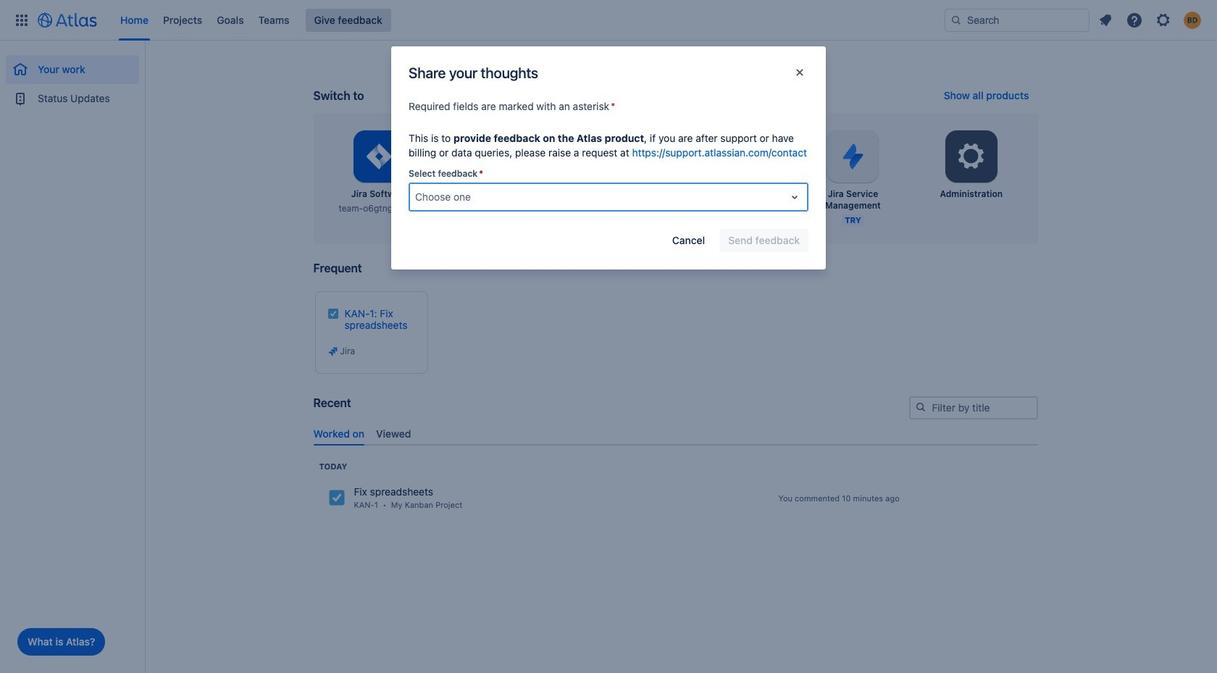 Task type: locate. For each thing, give the bounding box(es) containing it.
heading
[[319, 461, 347, 473]]

tab list
[[308, 422, 1044, 446]]

search image
[[915, 402, 927, 413]]

Filter by title field
[[911, 398, 1037, 418]]

close modal image
[[792, 64, 809, 81]]

jira image
[[327, 346, 339, 357], [327, 346, 339, 357]]

open image
[[787, 188, 804, 206]]

jira image
[[328, 490, 345, 507]]

group
[[6, 41, 139, 117]]

banner
[[0, 0, 1218, 41]]

None search field
[[945, 8, 1090, 32]]

None text field
[[415, 190, 418, 204]]



Task type: describe. For each thing, give the bounding box(es) containing it.
search image
[[951, 14, 963, 26]]

top element
[[9, 0, 945, 40]]

Search field
[[945, 8, 1090, 32]]

settings image
[[955, 139, 989, 174]]



Task type: vqa. For each thing, say whether or not it's contained in the screenshot.
Text Box
yes



